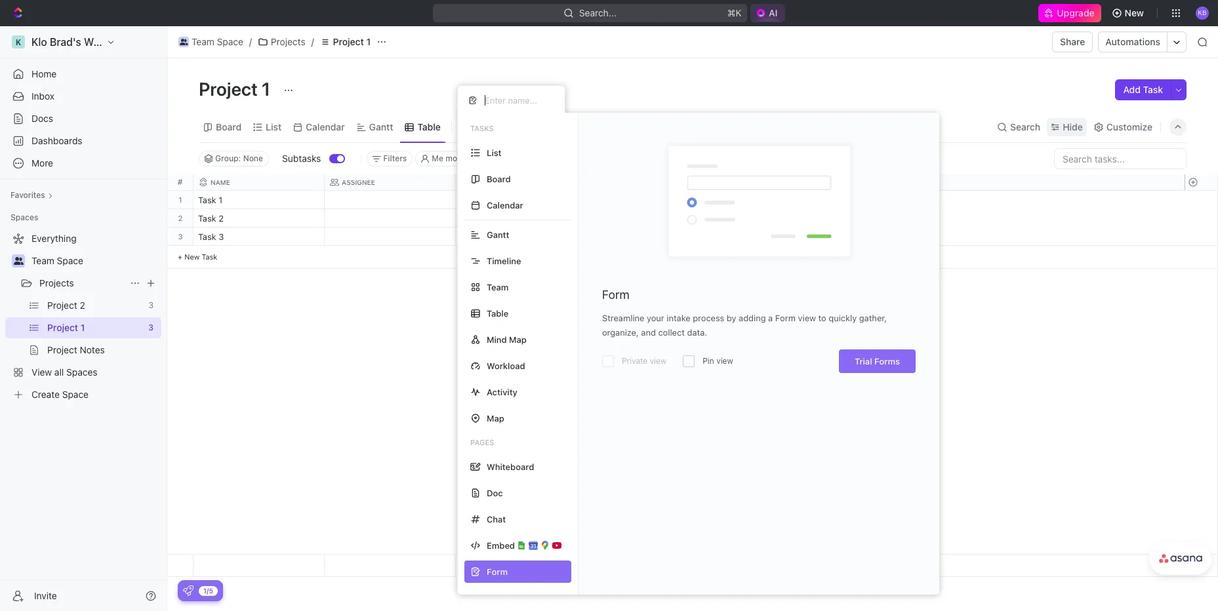 Task type: describe. For each thing, give the bounding box(es) containing it.
1 horizontal spatial gantt
[[487, 229, 510, 240]]

chat
[[487, 514, 506, 525]]

onboarding checklist button element
[[183, 586, 194, 597]]

trial
[[855, 356, 873, 367]]

to do cell for task 3
[[456, 228, 587, 245]]

new for new task
[[185, 253, 200, 261]]

to do for task 3
[[464, 233, 487, 242]]

space inside tree
[[57, 255, 83, 266]]

task 3
[[198, 232, 224, 242]]

hide button
[[1048, 118, 1087, 136]]

private
[[622, 356, 648, 366]]

adding
[[739, 313, 766, 324]]

to for ‎task 2
[[464, 215, 474, 223]]

task for new task
[[202, 253, 217, 261]]

customize button
[[1090, 118, 1157, 136]]

subtasks button
[[277, 148, 330, 169]]

team inside tree
[[32, 255, 54, 266]]

view inside streamline your intake process by adding a form view to quickly gather, organize, and collect data.
[[798, 313, 816, 324]]

timeline
[[487, 256, 521, 266]]

2 horizontal spatial team
[[487, 282, 509, 292]]

0 horizontal spatial project 1
[[199, 78, 275, 100]]

task inside row group
[[198, 232, 216, 242]]

1 horizontal spatial list
[[487, 147, 502, 158]]

task for add task
[[1144, 84, 1164, 95]]

press space to select this row. row containing 3
[[167, 228, 194, 246]]

projects link inside tree
[[39, 273, 125, 294]]

‎task 2
[[198, 213, 224, 224]]

favorites button
[[5, 188, 58, 203]]

home link
[[5, 64, 161, 85]]

streamline
[[602, 313, 645, 324]]

team space inside tree
[[32, 255, 83, 266]]

to do cell for ‎task 1
[[456, 191, 587, 209]]

press space to select this row. row containing ‎task 1
[[194, 191, 850, 211]]

search button
[[994, 118, 1045, 136]]

to for task 3
[[464, 233, 474, 242]]

row group containing 1 2 3
[[167, 191, 194, 269]]

upgrade link
[[1039, 4, 1102, 22]]

view button
[[457, 118, 500, 136]]

set priority image for 2
[[717, 210, 736, 230]]

calendar link
[[303, 118, 345, 136]]

set priority element for 1
[[717, 192, 736, 211]]

hide
[[1063, 121, 1083, 132]]

press space to select this row. row containing task 3
[[194, 228, 850, 248]]

customize
[[1107, 121, 1153, 132]]

organize,
[[602, 327, 639, 338]]

pin
[[703, 356, 715, 366]]

1 vertical spatial map
[[487, 413, 505, 424]]

trial forms
[[855, 356, 900, 367]]

list link
[[263, 118, 282, 136]]

onboarding checklist button image
[[183, 586, 194, 597]]

add task button
[[1116, 79, 1171, 100]]

gantt link
[[367, 118, 393, 136]]

add task
[[1124, 84, 1164, 95]]

closed
[[579, 154, 604, 163]]

1 horizontal spatial team space link
[[175, 34, 247, 50]]

by
[[727, 313, 737, 324]]

pages
[[471, 438, 494, 447]]

1 horizontal spatial user group image
[[180, 39, 188, 45]]

whiteboard
[[487, 462, 534, 472]]

search...
[[579, 7, 617, 18]]

2 / from the left
[[311, 36, 314, 47]]

mind map
[[487, 334, 527, 345]]

0 vertical spatial projects
[[271, 36, 306, 47]]

view for pin view
[[717, 356, 734, 366]]

assignees
[[492, 154, 531, 163]]

quickly
[[829, 313, 857, 324]]

to do for ‎task 2
[[464, 215, 487, 223]]

pin view
[[703, 356, 734, 366]]

docs
[[32, 113, 53, 124]]

to do for ‎task 1
[[464, 196, 487, 205]]

dashboards link
[[5, 131, 161, 152]]

collect
[[659, 327, 685, 338]]

subtasks
[[282, 153, 321, 164]]

automations
[[1106, 36, 1161, 47]]

0 vertical spatial projects link
[[255, 34, 309, 50]]

a
[[769, 313, 773, 324]]

0 horizontal spatial table
[[418, 121, 441, 132]]

⌘k
[[728, 7, 742, 18]]

spaces
[[11, 213, 38, 222]]

1 horizontal spatial 3
[[219, 232, 224, 242]]

1/5
[[203, 587, 213, 595]]

home
[[32, 68, 57, 79]]

0 vertical spatial list
[[266, 121, 282, 132]]

1 / from the left
[[249, 36, 252, 47]]



Task type: vqa. For each thing, say whether or not it's contained in the screenshot.
first / from left
yes



Task type: locate. For each thing, give the bounding box(es) containing it.
1 vertical spatial projects link
[[39, 273, 125, 294]]

2 vertical spatial task
[[202, 253, 217, 261]]

0 horizontal spatial projects link
[[39, 273, 125, 294]]

1 vertical spatial project 1
[[199, 78, 275, 100]]

1 vertical spatial table
[[487, 308, 509, 319]]

user group image
[[180, 39, 188, 45], [13, 257, 23, 265]]

0 horizontal spatial board
[[216, 121, 242, 132]]

1 vertical spatial to do cell
[[456, 209, 587, 227]]

0 horizontal spatial form
[[602, 288, 630, 302]]

0 horizontal spatial 3
[[178, 232, 183, 241]]

1 vertical spatial team space
[[32, 255, 83, 266]]

2
[[219, 213, 224, 224], [178, 214, 183, 222]]

0 horizontal spatial team space
[[32, 255, 83, 266]]

projects
[[271, 36, 306, 47], [39, 278, 74, 289]]

cell
[[325, 191, 456, 209], [587, 191, 719, 209], [325, 209, 456, 227], [587, 209, 719, 227], [325, 228, 456, 245], [587, 228, 719, 245], [587, 555, 719, 577], [719, 555, 850, 577]]

new inside button
[[1125, 7, 1145, 18]]

view button
[[457, 112, 500, 142]]

Search tasks... text field
[[1055, 149, 1187, 169]]

show closed
[[556, 154, 604, 163]]

tasks
[[471, 124, 494, 133]]

map right mind
[[509, 334, 527, 345]]

1 vertical spatial task
[[198, 232, 216, 242]]

1 ‎task from the top
[[198, 195, 216, 205]]

3 left the task 3
[[178, 232, 183, 241]]

user group image inside tree
[[13, 257, 23, 265]]

0 horizontal spatial /
[[249, 36, 252, 47]]

1 vertical spatial user group image
[[13, 257, 23, 265]]

0 horizontal spatial space
[[57, 255, 83, 266]]

docs link
[[5, 108, 161, 129]]

3
[[219, 232, 224, 242], [178, 232, 183, 241]]

view left quickly
[[798, 313, 816, 324]]

invite
[[34, 590, 57, 601]]

grid containing ‎task 1
[[167, 175, 1219, 578]]

to do
[[464, 196, 487, 205], [464, 215, 487, 223], [464, 233, 487, 242]]

tree containing team space
[[5, 228, 161, 406]]

view right pin
[[717, 356, 734, 366]]

new for new
[[1125, 7, 1145, 18]]

new down the task 3
[[185, 253, 200, 261]]

0 horizontal spatial gantt
[[369, 121, 393, 132]]

1 horizontal spatial space
[[217, 36, 243, 47]]

1 horizontal spatial projects link
[[255, 34, 309, 50]]

row inside grid
[[194, 175, 850, 191]]

workload
[[487, 361, 525, 371]]

1 vertical spatial do
[[476, 215, 487, 223]]

1 vertical spatial projects
[[39, 278, 74, 289]]

task down the task 3
[[202, 253, 217, 261]]

inbox link
[[5, 86, 161, 107]]

1 vertical spatial project
[[199, 78, 258, 100]]

team space link inside tree
[[32, 251, 159, 272]]

0 horizontal spatial new
[[185, 253, 200, 261]]

2 for ‎task
[[219, 213, 224, 224]]

0 horizontal spatial 2
[[178, 214, 183, 222]]

calendar inside calendar link
[[306, 121, 345, 132]]

1 vertical spatial team space link
[[32, 251, 159, 272]]

3 to do from the top
[[464, 233, 487, 242]]

add
[[1124, 84, 1141, 95]]

upgrade
[[1058, 7, 1095, 18]]

1 horizontal spatial form
[[776, 313, 796, 324]]

new button
[[1107, 3, 1152, 24]]

form inside streamline your intake process by adding a form view to quickly gather, organize, and collect data.
[[776, 313, 796, 324]]

press space to select this row. row containing 1
[[167, 191, 194, 209]]

1 horizontal spatial project
[[333, 36, 364, 47]]

map down the activity
[[487, 413, 505, 424]]

0 vertical spatial new
[[1125, 7, 1145, 18]]

table right "gantt" link
[[418, 121, 441, 132]]

do
[[476, 196, 487, 205], [476, 215, 487, 223], [476, 233, 487, 242]]

to do cell for ‎task 2
[[456, 209, 587, 227]]

‎task up ‎task 2
[[198, 195, 216, 205]]

view right private
[[650, 356, 667, 366]]

2 left ‎task 2
[[178, 214, 183, 222]]

0 vertical spatial to do
[[464, 196, 487, 205]]

1 to do from the top
[[464, 196, 487, 205]]

assignees button
[[476, 151, 537, 167]]

sidebar navigation
[[0, 26, 167, 612]]

0 horizontal spatial view
[[650, 356, 667, 366]]

form up streamline on the bottom of the page
[[602, 288, 630, 302]]

show
[[556, 154, 577, 163]]

activity
[[487, 387, 518, 397]]

share
[[1061, 36, 1086, 47]]

0 vertical spatial team space link
[[175, 34, 247, 50]]

forms
[[875, 356, 900, 367]]

projects link
[[255, 34, 309, 50], [39, 273, 125, 294]]

1 set priority image from the top
[[717, 192, 736, 211]]

task down ‎task 2
[[198, 232, 216, 242]]

to inside streamline your intake process by adding a form view to quickly gather, organize, and collect data.
[[819, 313, 827, 324]]

0 vertical spatial team
[[192, 36, 214, 47]]

1 vertical spatial space
[[57, 255, 83, 266]]

table up mind
[[487, 308, 509, 319]]

1 horizontal spatial /
[[311, 36, 314, 47]]

0 vertical spatial user group image
[[180, 39, 188, 45]]

board down assignees button
[[487, 174, 511, 184]]

press space to select this row. row
[[167, 191, 194, 209], [194, 191, 850, 211], [167, 209, 194, 228], [194, 209, 850, 230], [167, 228, 194, 246], [194, 228, 850, 248], [194, 555, 850, 578]]

set priority image
[[717, 192, 736, 211], [717, 210, 736, 230]]

1 horizontal spatial 2
[[219, 213, 224, 224]]

‎task 1
[[198, 195, 223, 205]]

2 up the task 3
[[219, 213, 224, 224]]

calendar
[[306, 121, 345, 132], [487, 200, 524, 210]]

1 horizontal spatial table
[[487, 308, 509, 319]]

0 vertical spatial map
[[509, 334, 527, 345]]

0 vertical spatial project 1
[[333, 36, 371, 47]]

press space to select this row. row containing ‎task 2
[[194, 209, 850, 230]]

do for 2
[[476, 215, 487, 223]]

form
[[602, 288, 630, 302], [776, 313, 796, 324]]

team space link
[[175, 34, 247, 50], [32, 251, 159, 272]]

0 vertical spatial form
[[602, 288, 630, 302]]

1 do from the top
[[476, 196, 487, 205]]

form right a
[[776, 313, 796, 324]]

3 to do cell from the top
[[456, 228, 587, 245]]

automations button
[[1100, 32, 1168, 52]]

favorites
[[11, 190, 45, 200]]

gantt left the table link
[[369, 121, 393, 132]]

1 set priority element from the top
[[717, 192, 736, 211]]

list up subtasks button
[[266, 121, 282, 132]]

#
[[178, 177, 183, 187]]

show closed button
[[539, 151, 610, 167]]

task right add
[[1144, 84, 1164, 95]]

2 vertical spatial to do
[[464, 233, 487, 242]]

your
[[647, 313, 665, 324]]

doc
[[487, 488, 503, 498]]

0 vertical spatial board
[[216, 121, 242, 132]]

3 do from the top
[[476, 233, 487, 242]]

share button
[[1053, 32, 1094, 53]]

0 vertical spatial team space
[[192, 36, 243, 47]]

search
[[1011, 121, 1041, 132]]

‎task for ‎task 1
[[198, 195, 216, 205]]

new up automations
[[1125, 7, 1145, 18]]

1 vertical spatial list
[[487, 147, 502, 158]]

1 horizontal spatial board
[[487, 174, 511, 184]]

2 set priority image from the top
[[717, 210, 736, 230]]

0 horizontal spatial calendar
[[306, 121, 345, 132]]

0 horizontal spatial map
[[487, 413, 505, 424]]

space
[[217, 36, 243, 47], [57, 255, 83, 266]]

1 horizontal spatial project 1
[[333, 36, 371, 47]]

2 set priority element from the top
[[717, 210, 736, 230]]

0 vertical spatial gantt
[[369, 121, 393, 132]]

projects inside tree
[[39, 278, 74, 289]]

1 horizontal spatial team
[[192, 36, 214, 47]]

1 horizontal spatial projects
[[271, 36, 306, 47]]

project 1
[[333, 36, 371, 47], [199, 78, 275, 100]]

1 inside 1 2 3
[[179, 196, 182, 204]]

gantt up the timeline
[[487, 229, 510, 240]]

2 vertical spatial do
[[476, 233, 487, 242]]

1 horizontal spatial calendar
[[487, 200, 524, 210]]

new inside grid
[[185, 253, 200, 261]]

list
[[266, 121, 282, 132], [487, 147, 502, 158]]

0 horizontal spatial projects
[[39, 278, 74, 289]]

project 1 link
[[317, 34, 374, 50]]

tree inside sidebar navigation
[[5, 228, 161, 406]]

list down 'tasks'
[[487, 147, 502, 158]]

2 vertical spatial team
[[487, 282, 509, 292]]

1
[[366, 36, 371, 47], [262, 78, 271, 100], [219, 195, 223, 205], [179, 196, 182, 204]]

to do cell
[[456, 191, 587, 209], [456, 209, 587, 227], [456, 228, 587, 245]]

data.
[[687, 327, 708, 338]]

grid
[[167, 175, 1219, 578]]

to for ‎task 1
[[464, 196, 474, 205]]

view for private view
[[650, 356, 667, 366]]

table
[[418, 121, 441, 132], [487, 308, 509, 319]]

1 vertical spatial calendar
[[487, 200, 524, 210]]

row
[[194, 175, 850, 191]]

0 vertical spatial project
[[333, 36, 364, 47]]

2 vertical spatial to do cell
[[456, 228, 587, 245]]

0 horizontal spatial list
[[266, 121, 282, 132]]

row group
[[167, 191, 194, 269], [194, 191, 850, 269], [1185, 191, 1218, 269], [1185, 555, 1218, 577]]

2 ‎task from the top
[[198, 213, 216, 224]]

0 horizontal spatial project
[[199, 78, 258, 100]]

0 horizontal spatial team space link
[[32, 251, 159, 272]]

dashboards
[[32, 135, 82, 146]]

2 inside 1 2 3
[[178, 214, 183, 222]]

and
[[641, 327, 656, 338]]

0 vertical spatial ‎task
[[198, 195, 216, 205]]

2 to do cell from the top
[[456, 209, 587, 227]]

1 horizontal spatial team space
[[192, 36, 243, 47]]

to
[[464, 196, 474, 205], [464, 215, 474, 223], [464, 233, 474, 242], [819, 313, 827, 324]]

task inside add task button
[[1144, 84, 1164, 95]]

0 vertical spatial do
[[476, 196, 487, 205]]

0 horizontal spatial user group image
[[13, 257, 23, 265]]

0 vertical spatial space
[[217, 36, 243, 47]]

1 vertical spatial new
[[185, 253, 200, 261]]

set priority element
[[717, 192, 736, 211], [717, 210, 736, 230]]

Enter name... field
[[484, 95, 555, 106]]

0 vertical spatial to do cell
[[456, 191, 587, 209]]

intake
[[667, 313, 691, 324]]

1 vertical spatial ‎task
[[198, 213, 216, 224]]

1 horizontal spatial new
[[1125, 7, 1145, 18]]

embed
[[487, 540, 515, 551]]

task
[[1144, 84, 1164, 95], [198, 232, 216, 242], [202, 253, 217, 261]]

team space
[[192, 36, 243, 47], [32, 255, 83, 266]]

set priority image for 1
[[717, 192, 736, 211]]

3 down ‎task 2
[[219, 232, 224, 242]]

1 horizontal spatial view
[[717, 356, 734, 366]]

press space to select this row. row containing 2
[[167, 209, 194, 228]]

0 vertical spatial task
[[1144, 84, 1164, 95]]

gather,
[[860, 313, 887, 324]]

1 vertical spatial to do
[[464, 215, 487, 223]]

0 vertical spatial table
[[418, 121, 441, 132]]

process
[[693, 313, 725, 324]]

new task
[[185, 253, 217, 261]]

1 vertical spatial team
[[32, 255, 54, 266]]

set priority element for 2
[[717, 210, 736, 230]]

map
[[509, 334, 527, 345], [487, 413, 505, 424]]

team
[[192, 36, 214, 47], [32, 255, 54, 266], [487, 282, 509, 292]]

1 vertical spatial gantt
[[487, 229, 510, 240]]

row group containing ‎task 1
[[194, 191, 850, 269]]

do for 1
[[476, 196, 487, 205]]

0 vertical spatial calendar
[[306, 121, 345, 132]]

board link
[[213, 118, 242, 136]]

calendar up subtasks button
[[306, 121, 345, 132]]

‎task down ‎task 1
[[198, 213, 216, 224]]

0 horizontal spatial team
[[32, 255, 54, 266]]

1 to do cell from the top
[[456, 191, 587, 209]]

gantt
[[369, 121, 393, 132], [487, 229, 510, 240]]

view
[[474, 121, 495, 132]]

1 2 3
[[178, 196, 183, 241]]

1 vertical spatial form
[[776, 313, 796, 324]]

private view
[[622, 356, 667, 366]]

board left "list" link
[[216, 121, 242, 132]]

calendar down assignees button
[[487, 200, 524, 210]]

do for 3
[[476, 233, 487, 242]]

2 do from the top
[[476, 215, 487, 223]]

inbox
[[32, 91, 55, 102]]

mind
[[487, 334, 507, 345]]

1 horizontal spatial map
[[509, 334, 527, 345]]

2 for 1
[[178, 214, 183, 222]]

new
[[1125, 7, 1145, 18], [185, 253, 200, 261]]

table link
[[415, 118, 441, 136]]

1 vertical spatial board
[[487, 174, 511, 184]]

streamline your intake process by adding a form view to quickly gather, organize, and collect data.
[[602, 313, 887, 338]]

view
[[798, 313, 816, 324], [650, 356, 667, 366], [717, 356, 734, 366]]

2 to do from the top
[[464, 215, 487, 223]]

tree
[[5, 228, 161, 406]]

2 horizontal spatial view
[[798, 313, 816, 324]]

‎task for ‎task 2
[[198, 213, 216, 224]]

/
[[249, 36, 252, 47], [311, 36, 314, 47]]

board
[[216, 121, 242, 132], [487, 174, 511, 184]]



